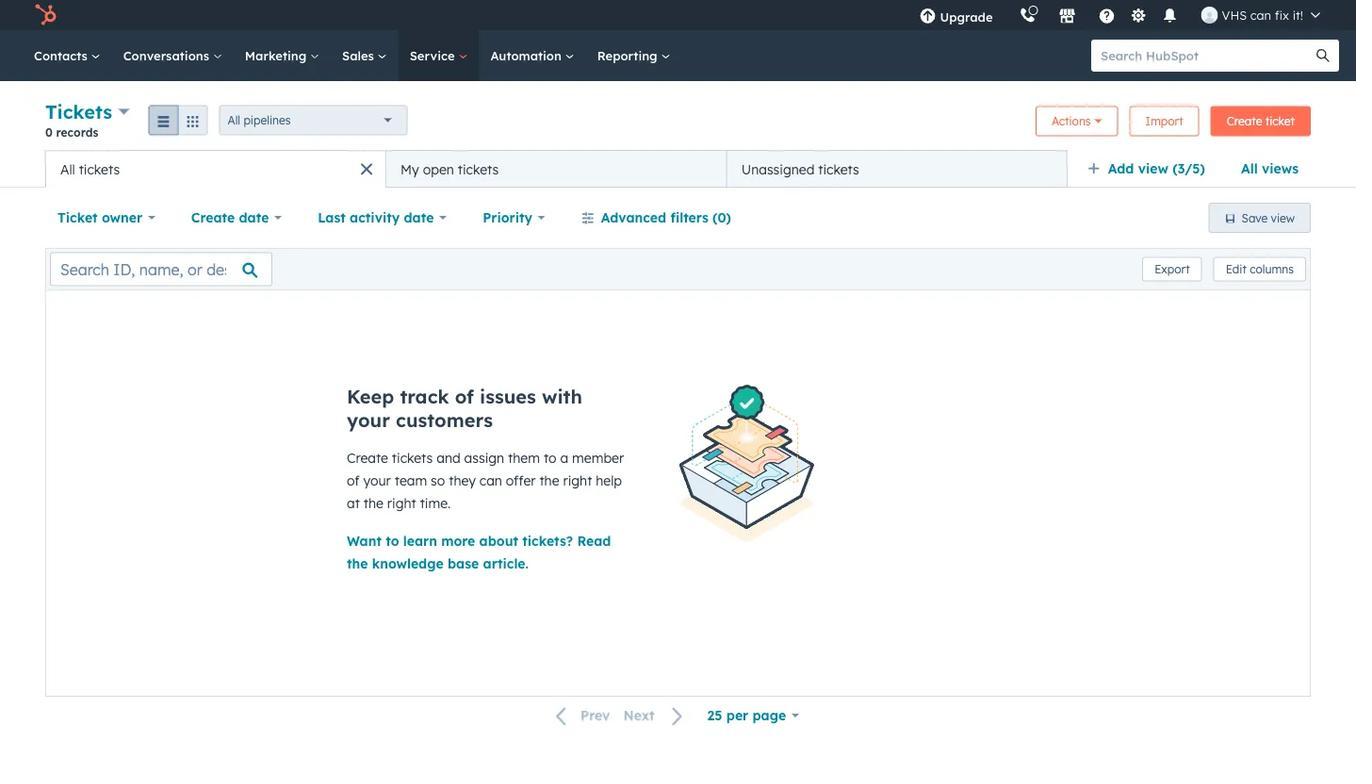 Task type: describe. For each thing, give the bounding box(es) containing it.
0 vertical spatial the
[[540, 472, 560, 489]]

offer
[[506, 472, 536, 489]]

advanced filters (0)
[[601, 209, 732, 226]]

your inside create tickets and assign them to a member of your team so they can offer the right help at the right time.
[[363, 472, 391, 489]]

search button
[[1308, 40, 1340, 72]]

unassigned tickets
[[742, 161, 860, 177]]

ticket owner button
[[45, 199, 168, 237]]

can inside create tickets and assign them to a member of your team so they can offer the right help at the right time.
[[480, 472, 502, 489]]

0 records
[[45, 125, 98, 139]]

all for all tickets
[[60, 161, 75, 177]]

help
[[596, 472, 622, 489]]

vhs can fix it!
[[1222, 7, 1304, 23]]

upgrade
[[940, 9, 993, 25]]

create ticket
[[1227, 114, 1296, 128]]

pagination navigation
[[545, 703, 695, 728]]

owner
[[102, 209, 142, 226]]

to inside create tickets and assign them to a member of your team so they can offer the right help at the right time.
[[544, 450, 557, 466]]

import
[[1146, 114, 1184, 128]]

learn
[[403, 533, 437, 549]]

marketing
[[245, 48, 310, 63]]

export button
[[1143, 257, 1203, 281]]

terry turtle image
[[1202, 7, 1219, 24]]

create ticket button
[[1211, 106, 1312, 136]]

them
[[508, 450, 540, 466]]

open
[[423, 161, 454, 177]]

create for create ticket
[[1227, 114, 1263, 128]]

next button
[[617, 704, 695, 728]]

import button
[[1130, 106, 1200, 136]]

25
[[708, 707, 723, 724]]

tickets for unassigned tickets
[[819, 161, 860, 177]]

25 per page
[[708, 707, 787, 724]]

all for all pipelines
[[228, 113, 240, 127]]

with
[[542, 385, 583, 408]]

all views link
[[1229, 150, 1312, 188]]

page
[[753, 707, 787, 724]]

edit
[[1226, 262, 1247, 276]]

unassigned tickets button
[[727, 150, 1068, 188]]

tickets right open on the top left of page
[[458, 161, 499, 177]]

time.
[[420, 495, 451, 512]]

0
[[45, 125, 53, 139]]

view for add
[[1139, 160, 1169, 177]]

next
[[624, 707, 655, 724]]

add view (3/5) button
[[1076, 150, 1229, 188]]

last activity date
[[318, 209, 434, 226]]

(0)
[[713, 209, 732, 226]]

want
[[347, 533, 382, 549]]

my
[[401, 161, 419, 177]]

unassigned
[[742, 161, 815, 177]]

automation link
[[479, 30, 586, 81]]

tickets for all tickets
[[79, 161, 120, 177]]

my open tickets button
[[386, 150, 727, 188]]

hubspot link
[[23, 4, 71, 26]]

want to learn more about tickets? read the knowledge base article. link
[[347, 533, 611, 572]]

contacts link
[[23, 30, 112, 81]]

article.
[[483, 555, 529, 572]]

views
[[1263, 160, 1299, 177]]

sales
[[342, 48, 378, 63]]

read
[[577, 533, 611, 549]]

can inside popup button
[[1251, 7, 1272, 23]]

service
[[410, 48, 459, 63]]

filters
[[671, 209, 709, 226]]

date inside last activity date popup button
[[404, 209, 434, 226]]

service link
[[399, 30, 479, 81]]

search image
[[1317, 49, 1330, 62]]

reporting
[[598, 48, 661, 63]]

pipelines
[[244, 113, 291, 127]]

a
[[560, 450, 569, 466]]

priority
[[483, 209, 533, 226]]

notifications image
[[1162, 8, 1179, 25]]

customers
[[396, 408, 493, 432]]

view for save
[[1272, 211, 1296, 225]]

your inside "keep track of issues with your customers"
[[347, 408, 390, 432]]

conversations link
[[112, 30, 234, 81]]

create tickets and assign them to a member of your team so they can offer the right help at the right time.
[[347, 450, 624, 512]]

contacts
[[34, 48, 91, 63]]

base
[[448, 555, 479, 572]]

export
[[1155, 262, 1191, 276]]

25 per page button
[[695, 697, 812, 734]]

it!
[[1293, 7, 1304, 23]]

help image
[[1099, 8, 1116, 25]]

calling icon image
[[1020, 7, 1037, 24]]

prev
[[581, 707, 610, 724]]

0 vertical spatial right
[[563, 472, 592, 489]]

marketplaces button
[[1048, 0, 1088, 30]]

menu containing vhs can fix it!
[[907, 0, 1334, 30]]

assign
[[464, 450, 505, 466]]

edit columns button
[[1214, 257, 1307, 281]]

create for create tickets and assign them to a member of your team so they can offer the right help at the right time.
[[347, 450, 388, 466]]

at
[[347, 495, 360, 512]]

ticket
[[58, 209, 98, 226]]

more
[[441, 533, 476, 549]]

1 vertical spatial the
[[364, 495, 384, 512]]



Task type: vqa. For each thing, say whether or not it's contained in the screenshot.
UNASSIGNED button
no



Task type: locate. For each thing, give the bounding box(es) containing it.
all inside popup button
[[228, 113, 240, 127]]

view inside button
[[1272, 211, 1296, 225]]

conversations
[[123, 48, 213, 63]]

view inside popup button
[[1139, 160, 1169, 177]]

1 horizontal spatial view
[[1272, 211, 1296, 225]]

1 horizontal spatial all
[[228, 113, 240, 127]]

notifications button
[[1155, 0, 1187, 30]]

the right offer
[[540, 472, 560, 489]]

vhs
[[1222, 7, 1247, 23]]

the inside want to learn more about tickets? read the knowledge base article.
[[347, 555, 368, 572]]

last
[[318, 209, 346, 226]]

add view (3/5)
[[1109, 160, 1206, 177]]

create inside create tickets and assign them to a member of your team so they can offer the right help at the right time.
[[347, 450, 388, 466]]

your left the track at the bottom of the page
[[347, 408, 390, 432]]

1 vertical spatial view
[[1272, 211, 1296, 225]]

create inside create date popup button
[[191, 209, 235, 226]]

0 horizontal spatial of
[[347, 472, 360, 489]]

date inside create date popup button
[[239, 209, 269, 226]]

prev button
[[545, 704, 617, 728]]

activity
[[350, 209, 400, 226]]

ticket owner
[[58, 209, 142, 226]]

advanced filters (0) button
[[569, 199, 744, 237]]

to left a
[[544, 450, 557, 466]]

automation
[[491, 48, 565, 63]]

0 horizontal spatial can
[[480, 472, 502, 489]]

issues
[[480, 385, 536, 408]]

the right at
[[364, 495, 384, 512]]

of inside create tickets and assign them to a member of your team so they can offer the right help at the right time.
[[347, 472, 360, 489]]

all tickets button
[[45, 150, 386, 188]]

1 horizontal spatial right
[[563, 472, 592, 489]]

help button
[[1091, 0, 1123, 30]]

group inside tickets banner
[[149, 105, 208, 135]]

keep track of issues with your customers
[[347, 385, 583, 432]]

2 vertical spatial create
[[347, 450, 388, 466]]

view right save
[[1272, 211, 1296, 225]]

the down want
[[347, 555, 368, 572]]

want to learn more about tickets? read the knowledge base article.
[[347, 533, 611, 572]]

all views
[[1242, 160, 1299, 177]]

my open tickets
[[401, 161, 499, 177]]

tickets right "unassigned"
[[819, 161, 860, 177]]

all left views
[[1242, 160, 1258, 177]]

keep
[[347, 385, 394, 408]]

1 vertical spatial to
[[386, 533, 399, 549]]

2 horizontal spatial all
[[1242, 160, 1258, 177]]

calling icon button
[[1012, 3, 1044, 28]]

can
[[1251, 7, 1272, 23], [480, 472, 502, 489]]

ticket
[[1266, 114, 1296, 128]]

to
[[544, 450, 557, 466], [386, 533, 399, 549]]

right
[[563, 472, 592, 489], [387, 495, 417, 512]]

priority button
[[471, 199, 558, 237]]

view right add
[[1139, 160, 1169, 177]]

save
[[1242, 211, 1268, 225]]

all left pipelines
[[228, 113, 240, 127]]

reporting link
[[586, 30, 682, 81]]

tickets up team on the bottom of the page
[[392, 450, 433, 466]]

settings image
[[1131, 8, 1148, 25]]

tickets inside create tickets and assign them to a member of your team so they can offer the right help at the right time.
[[392, 450, 433, 466]]

track
[[400, 385, 449, 408]]

tickets for create tickets and assign them to a member of your team so they can offer the right help at the right time.
[[392, 450, 433, 466]]

1 vertical spatial of
[[347, 472, 360, 489]]

0 vertical spatial view
[[1139, 160, 1169, 177]]

advanced
[[601, 209, 667, 226]]

0 horizontal spatial date
[[239, 209, 269, 226]]

to inside want to learn more about tickets? read the knowledge base article.
[[386, 533, 399, 549]]

view
[[1139, 160, 1169, 177], [1272, 211, 1296, 225]]

1 date from the left
[[239, 209, 269, 226]]

add
[[1109, 160, 1135, 177]]

create left the ticket
[[1227, 114, 1263, 128]]

0 vertical spatial can
[[1251, 7, 1272, 23]]

edit columns
[[1226, 262, 1295, 276]]

save view
[[1242, 211, 1296, 225]]

to up knowledge
[[386, 533, 399, 549]]

hubspot image
[[34, 4, 57, 26]]

can down assign
[[480, 472, 502, 489]]

1 horizontal spatial can
[[1251, 7, 1272, 23]]

all pipelines
[[228, 113, 291, 127]]

1 horizontal spatial create
[[347, 450, 388, 466]]

upgrade image
[[920, 8, 937, 25]]

1 vertical spatial right
[[387, 495, 417, 512]]

last activity date button
[[306, 199, 459, 237]]

2 date from the left
[[404, 209, 434, 226]]

menu
[[907, 0, 1334, 30]]

your left team on the bottom of the page
[[363, 472, 391, 489]]

0 vertical spatial of
[[455, 385, 474, 408]]

your
[[347, 408, 390, 432], [363, 472, 391, 489]]

create date
[[191, 209, 269, 226]]

about
[[480, 533, 519, 549]]

group
[[149, 105, 208, 135]]

1 horizontal spatial of
[[455, 385, 474, 408]]

1 horizontal spatial date
[[404, 209, 434, 226]]

can left fix
[[1251, 7, 1272, 23]]

all inside button
[[60, 161, 75, 177]]

all pipelines button
[[219, 105, 408, 135]]

of inside "keep track of issues with your customers"
[[455, 385, 474, 408]]

0 vertical spatial to
[[544, 450, 557, 466]]

Search HubSpot search field
[[1092, 40, 1323, 72]]

and
[[437, 450, 461, 466]]

they
[[449, 472, 476, 489]]

create for create date
[[191, 209, 235, 226]]

tickets button
[[45, 98, 130, 125]]

vhs can fix it! button
[[1190, 0, 1332, 30]]

of up at
[[347, 472, 360, 489]]

create
[[1227, 114, 1263, 128], [191, 209, 235, 226], [347, 450, 388, 466]]

0 horizontal spatial view
[[1139, 160, 1169, 177]]

2 vertical spatial the
[[347, 555, 368, 572]]

2 horizontal spatial create
[[1227, 114, 1263, 128]]

0 horizontal spatial right
[[387, 495, 417, 512]]

records
[[56, 125, 98, 139]]

create up at
[[347, 450, 388, 466]]

marketplaces image
[[1059, 8, 1076, 25]]

1 vertical spatial can
[[480, 472, 502, 489]]

create inside create ticket button
[[1227, 114, 1263, 128]]

all down 0 records
[[60, 161, 75, 177]]

member
[[572, 450, 624, 466]]

actions button
[[1036, 106, 1119, 136]]

right down team on the bottom of the page
[[387, 495, 417, 512]]

so
[[431, 472, 445, 489]]

create date button
[[179, 199, 294, 237]]

of
[[455, 385, 474, 408], [347, 472, 360, 489]]

menu item
[[1007, 0, 1010, 30]]

save view button
[[1209, 203, 1312, 233]]

0 vertical spatial create
[[1227, 114, 1263, 128]]

date down 'all tickets' button
[[239, 209, 269, 226]]

create down 'all tickets' button
[[191, 209, 235, 226]]

0 horizontal spatial create
[[191, 209, 235, 226]]

tickets banner
[[45, 98, 1312, 150]]

team
[[395, 472, 427, 489]]

fix
[[1275, 7, 1290, 23]]

knowledge
[[372, 555, 444, 572]]

tickets down records
[[79, 161, 120, 177]]

1 horizontal spatial to
[[544, 450, 557, 466]]

Search ID, name, or description search field
[[50, 252, 272, 286]]

1 vertical spatial create
[[191, 209, 235, 226]]

0 horizontal spatial to
[[386, 533, 399, 549]]

0 vertical spatial your
[[347, 408, 390, 432]]

tickets?
[[523, 533, 573, 549]]

of right the track at the bottom of the page
[[455, 385, 474, 408]]

right down a
[[563, 472, 592, 489]]

tickets
[[45, 100, 112, 124]]

marketing link
[[234, 30, 331, 81]]

all for all views
[[1242, 160, 1258, 177]]

0 horizontal spatial all
[[60, 161, 75, 177]]

1 vertical spatial your
[[363, 472, 391, 489]]

(3/5)
[[1173, 160, 1206, 177]]

date right the activity
[[404, 209, 434, 226]]

per
[[727, 707, 749, 724]]

columns
[[1250, 262, 1295, 276]]



